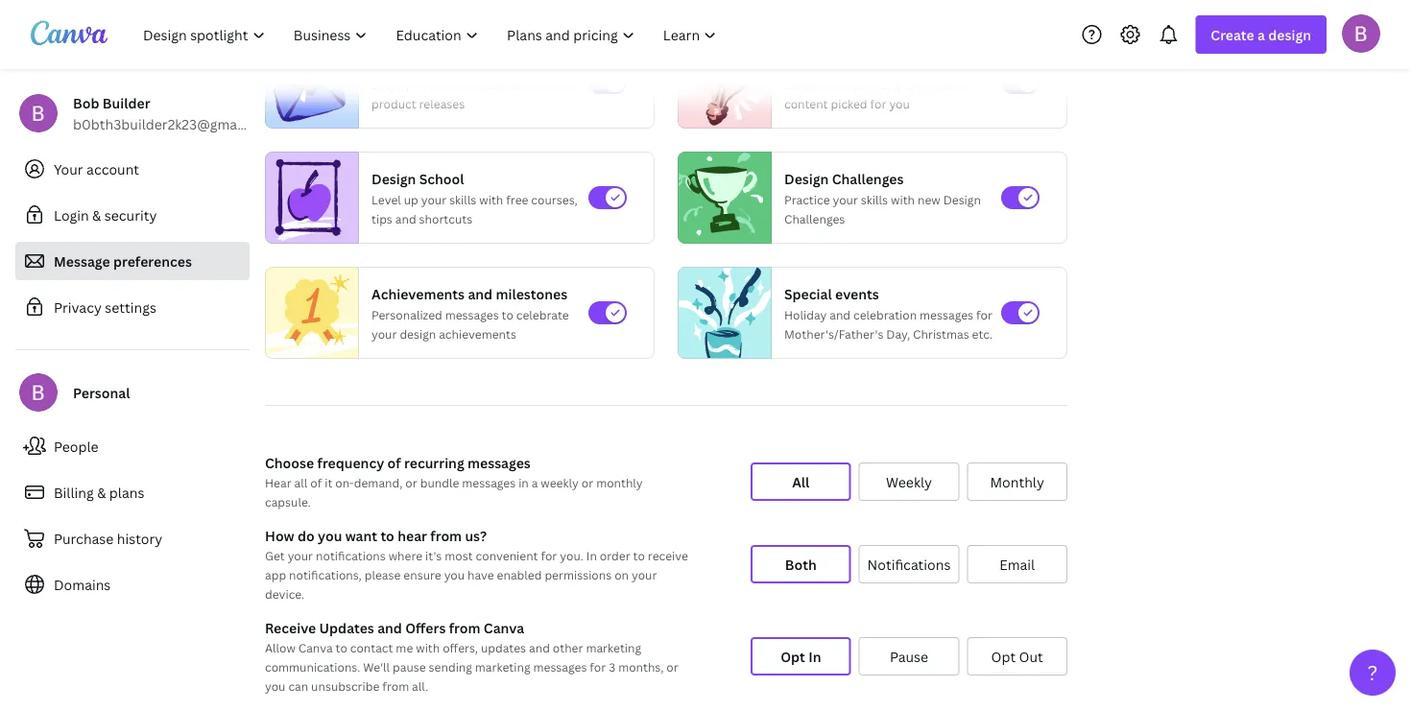 Task type: vqa. For each thing, say whether or not it's contained in the screenshot.


Task type: locate. For each thing, give the bounding box(es) containing it.
personalized
[[372, 307, 442, 323]]

you inside curated templates, graphics, and content picked for you
[[890, 96, 910, 111]]

1 skills from the left
[[450, 192, 477, 207]]

do
[[298, 527, 315, 545]]

2 skills from the left
[[861, 192, 888, 207]]

me
[[396, 640, 413, 656]]

with
[[459, 76, 483, 92], [479, 192, 503, 207], [891, 192, 915, 207], [416, 640, 440, 656]]

opt for opt in
[[781, 648, 806, 666]]

messages up the achievements
[[445, 307, 499, 323]]

your right practice
[[833, 192, 858, 207]]

design inside achievements and milestones personalized messages to celebrate your design achievements
[[400, 326, 436, 342]]

design right create
[[1269, 25, 1312, 44]]

design right the new
[[944, 192, 981, 207]]

to down the milestones
[[502, 307, 514, 323]]

0 horizontal spatial a
[[532, 475, 538, 491]]

new
[[918, 192, 941, 207]]

with right date at the left of the page
[[459, 76, 483, 92]]

in right you.
[[587, 548, 597, 564]]

up
[[399, 76, 414, 92], [404, 192, 419, 207]]

challenges down 'picked'
[[832, 170, 904, 188]]

skills left the new
[[861, 192, 888, 207]]

and right the tips
[[395, 211, 416, 227]]

for inside how do you want to hear from us? get your notifications where it's most convenient for you. in order to receive app notifications, please ensure you have enabled permissions on your device.
[[541, 548, 557, 564]]

achievements
[[439, 326, 517, 342]]

0 vertical spatial canva
[[486, 76, 520, 92]]

1 horizontal spatial design
[[1269, 25, 1312, 44]]

templates,
[[832, 76, 891, 92]]

your inside achievements and milestones personalized messages to celebrate your design achievements
[[372, 326, 397, 342]]

security
[[104, 206, 157, 224]]

to left hear
[[381, 527, 395, 545]]

updates
[[319, 619, 374, 637]]

and up mother's/father's
[[830, 307, 851, 323]]

in inside how do you want to hear from us? get your notifications where it's most convenient for you. in order to receive app notifications, please ensure you have enabled permissions on your device.
[[587, 548, 597, 564]]

design
[[372, 170, 416, 188], [785, 170, 829, 188], [944, 192, 981, 207]]

curated
[[785, 76, 829, 92]]

to inside achievements and milestones personalized messages to celebrate your design achievements
[[502, 307, 514, 323]]

0 vertical spatial up
[[399, 76, 414, 92]]

1 vertical spatial canva
[[484, 619, 524, 637]]

how
[[265, 527, 294, 545]]

topic image for design challenges
[[679, 152, 763, 244]]

purchase history link
[[15, 520, 250, 558]]

?
[[1368, 659, 1379, 687]]

design up practice
[[785, 170, 829, 188]]

to down updates
[[336, 640, 347, 656]]

etc.
[[972, 326, 993, 342]]

bundle
[[420, 475, 459, 491]]

& for billing
[[97, 484, 106, 502]]

canva inside 'stay up to date with canva news and product releases'
[[486, 76, 520, 92]]

design school level up your skills with free courses, tips and shortcuts
[[372, 170, 578, 227]]

topic image left holiday
[[679, 263, 771, 363]]

to inside receive updates and offers from canva allow canva to contact me with offers, updates and other marketing communications. we'll pause sending marketing messages for 3 months, or you can unsubscribe from all.
[[336, 640, 347, 656]]

for left 3 on the left of the page
[[590, 659, 606, 675]]

sending
[[429, 659, 472, 675]]

with inside design school level up your skills with free courses, tips and shortcuts
[[479, 192, 503, 207]]

0 vertical spatial of
[[388, 454, 401, 472]]

and inside design school level up your skills with free courses, tips and shortcuts
[[395, 211, 416, 227]]

& right login
[[92, 206, 101, 224]]

achievements and milestones personalized messages to celebrate your design achievements
[[372, 285, 569, 342]]

messages
[[445, 307, 499, 323], [920, 307, 974, 323], [468, 454, 531, 472], [462, 475, 516, 491], [533, 659, 587, 675]]

with left the new
[[891, 192, 915, 207]]

from down pause
[[383, 678, 409, 694]]

date
[[431, 76, 456, 92]]

all
[[294, 475, 308, 491]]

from up the offers,
[[449, 619, 481, 637]]

0 vertical spatial &
[[92, 206, 101, 224]]

and right the news
[[554, 76, 575, 92]]

you down most
[[444, 567, 465, 583]]

contact
[[350, 640, 393, 656]]

Email button
[[967, 545, 1068, 584]]

& left plans
[[97, 484, 106, 502]]

skills up 'shortcuts'
[[450, 192, 477, 207]]

or
[[406, 475, 418, 491], [582, 475, 594, 491], [667, 659, 679, 675]]

1 vertical spatial up
[[404, 192, 419, 207]]

with left free
[[479, 192, 503, 207]]

1 vertical spatial in
[[809, 648, 822, 666]]

canva left the news
[[486, 76, 520, 92]]

your
[[421, 192, 447, 207], [833, 192, 858, 207], [372, 326, 397, 342], [288, 548, 313, 564], [632, 567, 657, 583]]

up right stay
[[399, 76, 414, 92]]

weekly
[[886, 473, 932, 491]]

communications.
[[265, 659, 360, 675]]

or right months, on the left bottom of the page
[[667, 659, 679, 675]]

bob
[[73, 94, 99, 112]]

0 horizontal spatial opt
[[781, 648, 806, 666]]

1 horizontal spatial marketing
[[586, 640, 642, 656]]

choose
[[265, 454, 314, 472]]

0 horizontal spatial marketing
[[475, 659, 531, 675]]

us?
[[465, 527, 487, 545]]

0 vertical spatial design
[[1269, 25, 1312, 44]]

a right create
[[1258, 25, 1266, 44]]

other
[[553, 640, 583, 656]]

of left it
[[310, 475, 322, 491]]

preferences
[[113, 252, 192, 270]]

design challenges practice your skills with new design challenges
[[785, 170, 981, 227]]

topic image for special events
[[679, 263, 771, 363]]

curated templates, graphics, and content picked for you
[[785, 76, 968, 111]]

opt left out
[[992, 648, 1016, 666]]

achievements
[[372, 285, 465, 303]]

christmas
[[913, 326, 970, 342]]

updates
[[481, 640, 526, 656]]

events
[[836, 285, 879, 303]]

your down personalized on the top of page
[[372, 326, 397, 342]]

from up it's
[[430, 527, 462, 545]]

for down templates,
[[871, 96, 887, 111]]

want
[[345, 527, 377, 545]]

Opt Out button
[[967, 638, 1068, 676]]

a right in
[[532, 475, 538, 491]]

0 vertical spatial a
[[1258, 25, 1266, 44]]

login & security
[[54, 206, 157, 224]]

All button
[[751, 463, 852, 501]]

1 vertical spatial &
[[97, 484, 106, 502]]

content
[[785, 96, 828, 111]]

email
[[1000, 556, 1035, 574]]

top level navigation element
[[131, 15, 733, 54]]

from
[[430, 527, 462, 545], [449, 619, 481, 637], [383, 678, 409, 694]]

up inside design school level up your skills with free courses, tips and shortcuts
[[404, 192, 419, 207]]

marketing up 3 on the left of the page
[[586, 640, 642, 656]]

to inside 'stay up to date with canva news and product releases'
[[416, 76, 428, 92]]

1 vertical spatial marketing
[[475, 659, 531, 675]]

canva up updates
[[484, 619, 524, 637]]

you left the can
[[265, 678, 286, 694]]

milestones
[[496, 285, 568, 303]]

0 vertical spatial in
[[587, 548, 597, 564]]

opt for opt out
[[992, 648, 1016, 666]]

your
[[54, 160, 83, 178]]

canva up communications.
[[298, 640, 333, 656]]

1 vertical spatial of
[[310, 475, 322, 491]]

opt in
[[781, 648, 822, 666]]

1 horizontal spatial or
[[582, 475, 594, 491]]

1 horizontal spatial design
[[785, 170, 829, 188]]

domains link
[[15, 566, 250, 604]]

design inside dropdown button
[[1269, 25, 1312, 44]]

skills
[[450, 192, 477, 207], [861, 192, 888, 207]]

monthly
[[991, 473, 1045, 491]]

and inside curated templates, graphics, and content picked for you
[[947, 76, 968, 92]]

Weekly button
[[859, 463, 960, 501]]

topic image left personalized on the top of page
[[266, 263, 358, 363]]

hear
[[265, 475, 292, 491]]

for up etc.
[[977, 307, 993, 323]]

messages inside special events holiday and celebration messages for mother's/father's day, christmas etc.
[[920, 307, 974, 323]]

0 horizontal spatial in
[[587, 548, 597, 564]]

you down graphics,
[[890, 96, 910, 111]]

releases
[[419, 96, 465, 111]]

or left bundle
[[406, 475, 418, 491]]

tips
[[372, 211, 393, 227]]

how do you want to hear from us? get your notifications where it's most convenient for you. in order to receive app notifications, please ensure you have enabled permissions on your device.
[[265, 527, 688, 602]]

or inside receive updates and offers from canva allow canva to contact me with offers, updates and other marketing communications. we'll pause sending marketing messages for 3 months, or you can unsubscribe from all.
[[667, 659, 679, 675]]

in
[[587, 548, 597, 564], [809, 648, 822, 666]]

challenges down practice
[[785, 211, 845, 227]]

1 horizontal spatial opt
[[992, 648, 1016, 666]]

messages up christmas
[[920, 307, 974, 323]]

for left you.
[[541, 548, 557, 564]]

1 opt from the left
[[781, 648, 806, 666]]

Both button
[[751, 545, 852, 584]]

and right graphics,
[[947, 76, 968, 92]]

up right 'level'
[[404, 192, 419, 207]]

months,
[[619, 659, 664, 675]]

opt out
[[992, 648, 1044, 666]]

messages down other
[[533, 659, 587, 675]]

1 vertical spatial design
[[400, 326, 436, 342]]

design inside design school level up your skills with free courses, tips and shortcuts
[[372, 170, 416, 188]]

app
[[265, 567, 286, 583]]

or right weekly at the bottom left of the page
[[582, 475, 594, 491]]

0 horizontal spatial design
[[372, 170, 416, 188]]

capsule.
[[265, 494, 311, 510]]

allow
[[265, 640, 296, 656]]

topic image left the tips
[[266, 152, 351, 244]]

enabled
[[497, 567, 542, 583]]

0 vertical spatial from
[[430, 527, 462, 545]]

in inside opt in button
[[809, 648, 822, 666]]

to left date at the left of the page
[[416, 76, 428, 92]]

holiday
[[785, 307, 827, 323]]

level
[[372, 192, 401, 207]]

0 horizontal spatial design
[[400, 326, 436, 342]]

challenges
[[832, 170, 904, 188], [785, 211, 845, 227]]

notifications
[[868, 556, 951, 574]]

opt down the both
[[781, 648, 806, 666]]

with inside receive updates and offers from canva allow canva to contact me with offers, updates and other marketing communications. we'll pause sending marketing messages for 3 months, or you can unsubscribe from all.
[[416, 640, 440, 656]]

marketing
[[586, 640, 642, 656], [475, 659, 531, 675]]

your inside design challenges practice your skills with new design challenges
[[833, 192, 858, 207]]

canva for with
[[486, 76, 520, 92]]

your down school
[[421, 192, 447, 207]]

receive
[[265, 619, 316, 637]]

& inside login & security link
[[92, 206, 101, 224]]

Notifications button
[[859, 545, 960, 584]]

2 vertical spatial from
[[383, 678, 409, 694]]

receive updates and offers from canva allow canva to contact me with offers, updates and other marketing communications. we'll pause sending marketing messages for 3 months, or you can unsubscribe from all.
[[265, 619, 679, 694]]

design up 'level'
[[372, 170, 416, 188]]

and up the achievements
[[468, 285, 493, 303]]

of up demand,
[[388, 454, 401, 472]]

topic image
[[266, 152, 351, 244], [679, 152, 763, 244], [266, 263, 358, 363], [679, 263, 771, 363]]

marketing down updates
[[475, 659, 531, 675]]

2 opt from the left
[[992, 648, 1016, 666]]

design for design school
[[372, 170, 416, 188]]

2 horizontal spatial or
[[667, 659, 679, 675]]

account
[[87, 160, 139, 178]]

opt
[[781, 648, 806, 666], [992, 648, 1016, 666]]

design
[[1269, 25, 1312, 44], [400, 326, 436, 342]]

1 horizontal spatial a
[[1258, 25, 1266, 44]]

and left other
[[529, 640, 550, 656]]

1 vertical spatial a
[[532, 475, 538, 491]]

0 horizontal spatial skills
[[450, 192, 477, 207]]

design down personalized on the top of page
[[400, 326, 436, 342]]

topic image left practice
[[679, 152, 763, 244]]

domains
[[54, 576, 111, 594]]

hear
[[398, 527, 427, 545]]

recurring
[[404, 454, 465, 472]]

& inside billing & plans link
[[97, 484, 106, 502]]

1 horizontal spatial skills
[[861, 192, 888, 207]]

with inside 'stay up to date with canva news and product releases'
[[459, 76, 483, 92]]

2 vertical spatial canva
[[298, 640, 333, 656]]

with down offers
[[416, 640, 440, 656]]

in down both button on the right of page
[[809, 648, 822, 666]]

1 horizontal spatial in
[[809, 648, 822, 666]]

to
[[416, 76, 428, 92], [502, 307, 514, 323], [381, 527, 395, 545], [633, 548, 645, 564], [336, 640, 347, 656]]

from inside how do you want to hear from us? get your notifications where it's most convenient for you. in order to receive app notifications, please ensure you have enabled permissions on your device.
[[430, 527, 462, 545]]



Task type: describe. For each thing, give the bounding box(es) containing it.
notifications
[[316, 548, 386, 564]]

pause
[[393, 659, 426, 675]]

get
[[265, 548, 285, 564]]

login
[[54, 206, 89, 224]]

builder
[[103, 94, 150, 112]]

can
[[288, 678, 308, 694]]

your right on
[[632, 567, 657, 583]]

and inside achievements and milestones personalized messages to celebrate your design achievements
[[468, 285, 493, 303]]

please
[[365, 567, 401, 583]]

school
[[419, 170, 464, 188]]

graphics,
[[894, 76, 944, 92]]

Pause button
[[859, 638, 960, 676]]

news
[[523, 76, 552, 92]]

all
[[793, 473, 810, 491]]

stay
[[372, 76, 396, 92]]

plans
[[109, 484, 144, 502]]

celebration
[[854, 307, 917, 323]]

with inside design challenges practice your skills with new design challenges
[[891, 192, 915, 207]]

order
[[600, 548, 631, 564]]

demand,
[[354, 475, 403, 491]]

purchase
[[54, 530, 114, 548]]

settings
[[105, 298, 156, 316]]

canva for from
[[484, 619, 524, 637]]

messages up in
[[468, 454, 531, 472]]

messages inside receive updates and offers from canva allow canva to contact me with offers, updates and other marketing communications. we'll pause sending marketing messages for 3 months, or you can unsubscribe from all.
[[533, 659, 587, 675]]

a inside choose frequency of recurring messages hear all of it on-demand, or bundle messages in a weekly or monthly capsule.
[[532, 475, 538, 491]]

special events holiday and celebration messages for mother's/father's day, christmas etc.
[[785, 285, 993, 342]]

& for login
[[92, 206, 101, 224]]

on
[[615, 567, 629, 583]]

1 horizontal spatial of
[[388, 454, 401, 472]]

Monthly button
[[967, 463, 1068, 501]]

where
[[389, 548, 423, 564]]

0 vertical spatial challenges
[[832, 170, 904, 188]]

personal
[[73, 384, 130, 402]]

message
[[54, 252, 110, 270]]

ensure
[[404, 567, 441, 583]]

for inside curated templates, graphics, and content picked for you
[[871, 96, 887, 111]]

on-
[[335, 475, 354, 491]]

a inside dropdown button
[[1258, 25, 1266, 44]]

privacy
[[54, 298, 102, 316]]

out
[[1020, 648, 1044, 666]]

your account link
[[15, 150, 250, 188]]

it
[[325, 475, 333, 491]]

celebrate
[[516, 307, 569, 323]]

shortcuts
[[419, 211, 473, 227]]

message preferences
[[54, 252, 192, 270]]

for inside special events holiday and celebration messages for mother's/father's day, christmas etc.
[[977, 307, 993, 323]]

permissions
[[545, 567, 612, 583]]

2 horizontal spatial design
[[944, 192, 981, 207]]

product
[[372, 96, 416, 111]]

1 vertical spatial from
[[449, 619, 481, 637]]

free
[[506, 192, 529, 207]]

offers
[[405, 619, 446, 637]]

you.
[[560, 548, 584, 564]]

b0bth3builder2k23@gmail.com
[[73, 115, 277, 133]]

for inside receive updates and offers from canva allow canva to contact me with offers, updates and other marketing communications. we'll pause sending marketing messages for 3 months, or you can unsubscribe from all.
[[590, 659, 606, 675]]

your inside design school level up your skills with free courses, tips and shortcuts
[[421, 192, 447, 207]]

receive
[[648, 548, 688, 564]]

to right the order
[[633, 548, 645, 564]]

messages inside achievements and milestones personalized messages to celebrate your design achievements
[[445, 307, 499, 323]]

and inside special events holiday and celebration messages for mother's/father's day, christmas etc.
[[830, 307, 851, 323]]

topic image for achievements and milestones
[[266, 263, 358, 363]]

create a design button
[[1196, 15, 1327, 54]]

message preferences link
[[15, 242, 250, 280]]

? button
[[1350, 650, 1396, 696]]

0 horizontal spatial of
[[310, 475, 322, 491]]

and up me
[[378, 619, 402, 637]]

billing
[[54, 484, 94, 502]]

billing & plans
[[54, 484, 144, 502]]

most
[[445, 548, 473, 564]]

design for design challenges
[[785, 170, 829, 188]]

your down do
[[288, 548, 313, 564]]

pause
[[890, 648, 929, 666]]

skills inside design challenges practice your skills with new design challenges
[[861, 192, 888, 207]]

skills inside design school level up your skills with free courses, tips and shortcuts
[[450, 192, 477, 207]]

history
[[117, 530, 163, 548]]

device.
[[265, 586, 305, 602]]

privacy settings link
[[15, 288, 250, 327]]

0 vertical spatial marketing
[[586, 640, 642, 656]]

all.
[[412, 678, 429, 694]]

Opt In button
[[751, 638, 852, 676]]

create
[[1211, 25, 1255, 44]]

monthly
[[597, 475, 643, 491]]

practice
[[785, 192, 830, 207]]

stay up to date with canva news and product releases
[[372, 76, 575, 111]]

both
[[785, 556, 817, 574]]

special
[[785, 285, 832, 303]]

bob builder image
[[1343, 14, 1381, 53]]

3
[[609, 659, 616, 675]]

you inside receive updates and offers from canva allow canva to contact me with offers, updates and other marketing communications. we'll pause sending marketing messages for 3 months, or you can unsubscribe from all.
[[265, 678, 286, 694]]

and inside 'stay up to date with canva news and product releases'
[[554, 76, 575, 92]]

billing & plans link
[[15, 473, 250, 512]]

mother's/father's
[[785, 326, 884, 342]]

you right do
[[318, 527, 342, 545]]

login & security link
[[15, 196, 250, 234]]

topic image for design school
[[266, 152, 351, 244]]

0 horizontal spatial or
[[406, 475, 418, 491]]

1 vertical spatial challenges
[[785, 211, 845, 227]]

offers,
[[443, 640, 478, 656]]

day,
[[887, 326, 911, 342]]

have
[[468, 567, 494, 583]]

purchase history
[[54, 530, 163, 548]]

weekly
[[541, 475, 579, 491]]

courses,
[[531, 192, 578, 207]]

frequency
[[317, 454, 384, 472]]

convenient
[[476, 548, 538, 564]]

up inside 'stay up to date with canva news and product releases'
[[399, 76, 414, 92]]

messages left in
[[462, 475, 516, 491]]



